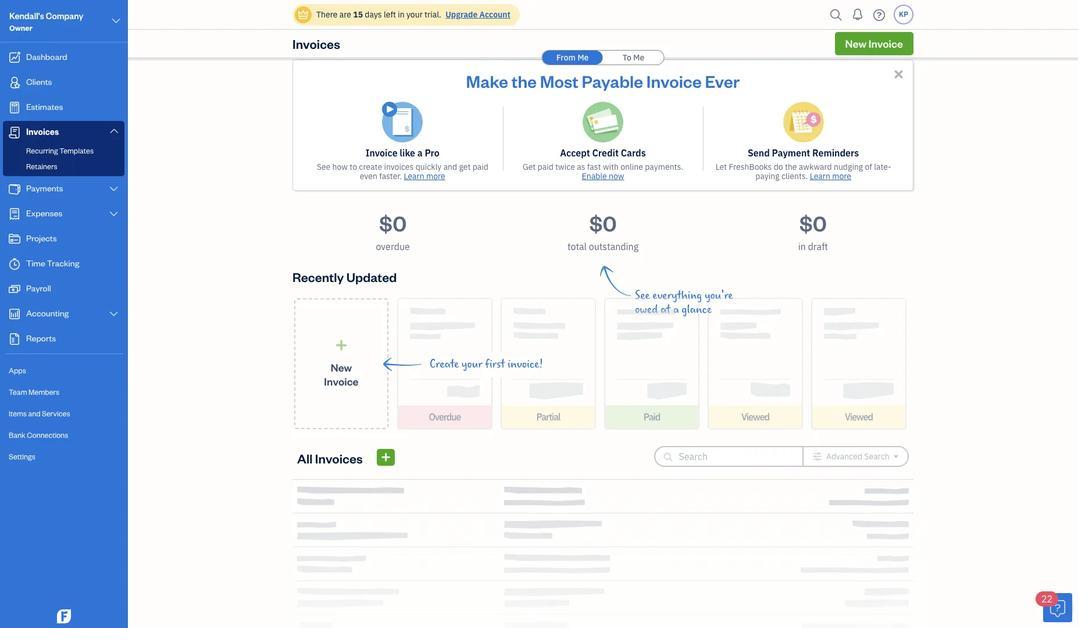 Task type: vqa. For each thing, say whether or not it's contained in the screenshot.
Bank
yes



Task type: describe. For each thing, give the bounding box(es) containing it.
tracking
[[47, 258, 79, 269]]

online
[[621, 162, 643, 172]]

money image
[[8, 283, 22, 295]]

get
[[523, 162, 536, 172]]

$0 for $0 in draft
[[799, 209, 827, 237]]

at
[[661, 303, 671, 316]]

all invoices
[[297, 450, 363, 466]]

see for see how to create invoices quickly and get paid even faster.
[[317, 162, 330, 172]]

get
[[459, 162, 471, 172]]

search image
[[827, 6, 845, 24]]

recurring
[[26, 146, 58, 155]]

see for see everything you're owed at a glance
[[635, 289, 650, 302]]

in inside $0 in draft
[[798, 241, 806, 252]]

pro
[[425, 147, 440, 159]]

to me link
[[603, 51, 664, 65]]

accept credit cards image
[[583, 102, 623, 142]]

and inside main element
[[28, 409, 40, 418]]

recurring templates
[[26, 146, 94, 155]]

payroll link
[[3, 277, 124, 301]]

$0 for $0 total outstanding
[[589, 209, 617, 237]]

from me
[[556, 52, 589, 63]]

crown image
[[297, 8, 309, 21]]

new inside new invoice
[[331, 360, 352, 374]]

late-
[[874, 162, 891, 172]]

total
[[567, 241, 587, 252]]

time tracking
[[26, 258, 79, 269]]

left
[[384, 9, 396, 20]]

2 vertical spatial invoices
[[315, 450, 363, 466]]

see how to create invoices quickly and get paid even faster.
[[317, 162, 488, 181]]

dashboard link
[[3, 46, 124, 70]]

with
[[603, 162, 619, 172]]

there are 15 days left in your trial. upgrade account
[[316, 9, 510, 20]]

close image
[[892, 67, 905, 81]]

like
[[400, 147, 415, 159]]

0 vertical spatial in
[[398, 9, 405, 20]]

dashboard
[[26, 51, 67, 62]]

0 horizontal spatial your
[[406, 9, 423, 20]]

are
[[339, 9, 351, 20]]

retainers
[[26, 162, 57, 171]]

all
[[297, 450, 313, 466]]

dashboard image
[[8, 52, 22, 63]]

recently updated
[[292, 269, 397, 285]]

1 vertical spatial your
[[462, 358, 482, 371]]

1 viewed from the left
[[741, 411, 769, 423]]

0 horizontal spatial new invoice
[[324, 360, 359, 388]]

$0 for $0 overdue
[[379, 209, 407, 237]]

payment
[[772, 147, 810, 159]]

outstanding
[[589, 241, 639, 252]]

invoices link
[[3, 121, 124, 144]]

paying
[[756, 171, 780, 181]]

apps
[[9, 366, 26, 375]]

payments.
[[645, 162, 683, 172]]

bank connections link
[[3, 425, 124, 445]]

projects link
[[3, 227, 124, 251]]

days
[[365, 9, 382, 20]]

faster.
[[379, 171, 402, 181]]

owner
[[9, 23, 32, 33]]

time
[[26, 258, 45, 269]]

most
[[540, 70, 579, 92]]

team members
[[9, 387, 59, 397]]

0 vertical spatial new
[[845, 37, 867, 50]]

timer image
[[8, 258, 22, 270]]

reports link
[[3, 327, 124, 351]]

invoice up create
[[366, 147, 398, 159]]

members
[[29, 387, 59, 397]]

invoice like a pro
[[366, 147, 440, 159]]

$0 in draft
[[798, 209, 828, 252]]

as
[[577, 162, 585, 172]]

new invoice link for create your first invoice!
[[294, 298, 388, 429]]

a inside see everything you're owed at a glance
[[673, 303, 679, 316]]

bank connections
[[9, 430, 68, 440]]

chevron large down image for accounting
[[109, 309, 119, 319]]

payments link
[[3, 177, 124, 201]]

upgrade account link
[[443, 9, 510, 20]]

time tracking link
[[3, 252, 124, 276]]

services
[[42, 409, 70, 418]]

reports
[[26, 333, 56, 344]]

0 vertical spatial new invoice
[[845, 37, 903, 50]]

clients
[[26, 76, 52, 87]]

me for from me
[[577, 52, 589, 63]]

15
[[353, 9, 363, 20]]

from me link
[[542, 51, 603, 65]]

estimates
[[26, 101, 63, 112]]

learn more for a
[[404, 171, 445, 181]]

glance
[[682, 303, 712, 316]]

kendall's
[[9, 10, 44, 22]]

invoice down to me link
[[647, 70, 702, 92]]

items and services link
[[3, 404, 124, 424]]

how
[[332, 162, 348, 172]]

invoice down plus image
[[324, 374, 359, 388]]

estimate image
[[8, 102, 22, 113]]

awkward
[[799, 162, 832, 172]]

create
[[359, 162, 382, 172]]

let freshbooks do the awkward nudging of late- paying clients.
[[716, 162, 891, 181]]

0 vertical spatial invoices
[[292, 35, 340, 52]]

let
[[716, 162, 727, 172]]

learn more for reminders
[[810, 171, 851, 181]]

see everything you're owed at a glance
[[635, 289, 733, 316]]

learn for reminders
[[810, 171, 830, 181]]

freshbooks image
[[55, 609, 73, 623]]

invoices inside main element
[[26, 126, 59, 137]]

22
[[1041, 593, 1053, 605]]

of
[[865, 162, 872, 172]]

you're
[[705, 289, 733, 302]]

clients.
[[782, 171, 808, 181]]



Task type: locate. For each thing, give the bounding box(es) containing it.
1 learn more from the left
[[404, 171, 445, 181]]

see left how
[[317, 162, 330, 172]]

$0 inside $0 in draft
[[799, 209, 827, 237]]

0 horizontal spatial paid
[[473, 162, 488, 172]]

in left draft
[[798, 241, 806, 252]]

and right items
[[28, 409, 40, 418]]

chevron large down image inside "expenses" link
[[109, 209, 119, 219]]

1 vertical spatial the
[[785, 162, 797, 172]]

1 horizontal spatial your
[[462, 358, 482, 371]]

1 horizontal spatial paid
[[538, 162, 553, 172]]

0 horizontal spatial a
[[417, 147, 423, 159]]

go to help image
[[870, 6, 889, 24]]

chart image
[[8, 308, 22, 320]]

trial.
[[425, 9, 441, 20]]

1 horizontal spatial new invoice link
[[835, 32, 914, 55]]

and left get
[[443, 162, 457, 172]]

more for send payment reminders
[[832, 171, 851, 181]]

ever
[[705, 70, 740, 92]]

2 learn more from the left
[[810, 171, 851, 181]]

and inside see how to create invoices quickly and get paid even faster.
[[443, 162, 457, 172]]

paid inside accept credit cards get paid twice as fast with online payments. enable now
[[538, 162, 553, 172]]

recently
[[292, 269, 344, 285]]

0 horizontal spatial learn more
[[404, 171, 445, 181]]

new invoice down plus image
[[324, 360, 359, 388]]

to
[[350, 162, 357, 172]]

1 horizontal spatial viewed
[[845, 411, 873, 423]]

2 viewed from the left
[[845, 411, 873, 423]]

new invoice link
[[835, 32, 914, 55], [294, 298, 388, 429]]

credit
[[592, 147, 619, 159]]

first
[[485, 358, 505, 371]]

team
[[9, 387, 27, 397]]

0 horizontal spatial me
[[577, 52, 589, 63]]

more down reminders
[[832, 171, 851, 181]]

2 horizontal spatial paid
[[644, 411, 660, 423]]

templates
[[59, 146, 94, 155]]

0 vertical spatial a
[[417, 147, 423, 159]]

kp
[[899, 10, 908, 19]]

main element
[[0, 0, 157, 628]]

1 horizontal spatial $0
[[589, 209, 617, 237]]

everything
[[653, 289, 702, 302]]

send
[[748, 147, 770, 159]]

create your first invoice!
[[430, 358, 543, 371]]

a
[[417, 147, 423, 159], [673, 303, 679, 316]]

1 horizontal spatial overdue
[[429, 411, 461, 423]]

chevron large down image up recurring templates link
[[109, 126, 119, 135]]

freshbooks
[[729, 162, 772, 172]]

invoices right all
[[315, 450, 363, 466]]

chevron large down image
[[111, 14, 122, 28], [109, 209, 119, 219]]

2 learn from the left
[[810, 171, 830, 181]]

make the most payable invoice ever
[[466, 70, 740, 92]]

0 horizontal spatial learn
[[404, 171, 424, 181]]

a right at
[[673, 303, 679, 316]]

invoices
[[384, 162, 414, 172]]

1 horizontal spatial the
[[785, 162, 797, 172]]

invoice
[[869, 37, 903, 50], [647, 70, 702, 92], [366, 147, 398, 159], [324, 374, 359, 388]]

kp button
[[894, 5, 914, 24]]

2 $0 from the left
[[589, 209, 617, 237]]

1 horizontal spatial in
[[798, 241, 806, 252]]

learn right clients.
[[810, 171, 830, 181]]

1 learn from the left
[[404, 171, 424, 181]]

send payment reminders image
[[783, 102, 824, 142]]

2 vertical spatial chevron large down image
[[109, 309, 119, 319]]

chevron large down image down payments link
[[109, 209, 119, 219]]

0 horizontal spatial overdue
[[376, 241, 410, 252]]

report image
[[8, 333, 22, 345]]

1 $0 from the left
[[379, 209, 407, 237]]

0 horizontal spatial in
[[398, 9, 405, 20]]

1 horizontal spatial and
[[443, 162, 457, 172]]

apps link
[[3, 361, 124, 381]]

chevron large down image down retainers link
[[109, 184, 119, 194]]

invoice!
[[508, 358, 543, 371]]

$0 inside $0 overdue
[[379, 209, 407, 237]]

connections
[[27, 430, 68, 440]]

22 button
[[1036, 591, 1072, 622]]

projects
[[26, 233, 57, 244]]

enable
[[582, 171, 607, 181]]

new down "notifications" icon
[[845, 37, 867, 50]]

1 vertical spatial overdue
[[429, 411, 461, 423]]

1 vertical spatial new invoice
[[324, 360, 359, 388]]

create
[[430, 358, 459, 371]]

new invoice down go to help icon on the top right of page
[[845, 37, 903, 50]]

0 vertical spatial see
[[317, 162, 330, 172]]

0 horizontal spatial more
[[426, 171, 445, 181]]

accounting
[[26, 308, 69, 319]]

0 horizontal spatial $0
[[379, 209, 407, 237]]

more for invoice like a pro
[[426, 171, 445, 181]]

$0
[[379, 209, 407, 237], [589, 209, 617, 237], [799, 209, 827, 237]]

0 vertical spatial your
[[406, 9, 423, 20]]

1 vertical spatial chevron large down image
[[109, 209, 119, 219]]

client image
[[8, 77, 22, 88]]

1 vertical spatial invoices
[[26, 126, 59, 137]]

learn more down the pro
[[404, 171, 445, 181]]

notifications image
[[848, 3, 867, 26]]

paid inside see how to create invoices quickly and get paid even faster.
[[473, 162, 488, 172]]

1 horizontal spatial new invoice
[[845, 37, 903, 50]]

see inside see everything you're owed at a glance
[[635, 289, 650, 302]]

resource center badge image
[[1043, 593, 1072, 622]]

the inside let freshbooks do the awkward nudging of late- paying clients.
[[785, 162, 797, 172]]

expense image
[[8, 208, 22, 220]]

1 horizontal spatial learn more
[[810, 171, 851, 181]]

learn for a
[[404, 171, 424, 181]]

3 $0 from the left
[[799, 209, 827, 237]]

1 horizontal spatial more
[[832, 171, 851, 181]]

me for to me
[[633, 52, 644, 63]]

1 chevron large down image from the top
[[109, 126, 119, 135]]

chevron large down image for invoices
[[109, 126, 119, 135]]

to me
[[623, 52, 644, 63]]

retainers link
[[5, 159, 122, 173]]

1 horizontal spatial me
[[633, 52, 644, 63]]

see
[[317, 162, 330, 172], [635, 289, 650, 302]]

your
[[406, 9, 423, 20], [462, 358, 482, 371]]

new down plus image
[[331, 360, 352, 374]]

chevron large down image right company
[[111, 14, 122, 28]]

1 vertical spatial a
[[673, 303, 679, 316]]

chevron large down image inside payments link
[[109, 184, 119, 194]]

accept credit cards get paid twice as fast with online payments. enable now
[[523, 147, 683, 181]]

payment image
[[8, 183, 22, 195]]

new
[[845, 37, 867, 50], [331, 360, 352, 374]]

0 horizontal spatial viewed
[[741, 411, 769, 423]]

0 vertical spatial new invoice link
[[835, 32, 914, 55]]

1 more from the left
[[426, 171, 445, 181]]

$0 up outstanding
[[589, 209, 617, 237]]

more down the pro
[[426, 171, 445, 181]]

from
[[556, 52, 576, 63]]

make
[[466, 70, 508, 92]]

0 horizontal spatial new invoice link
[[294, 298, 388, 429]]

a left the pro
[[417, 147, 423, 159]]

expenses
[[26, 208, 62, 219]]

draft
[[808, 241, 828, 252]]

see up owed
[[635, 289, 650, 302]]

bank
[[9, 430, 25, 440]]

add invoice image
[[381, 450, 391, 464]]

1 horizontal spatial a
[[673, 303, 679, 316]]

the left most
[[512, 70, 537, 92]]

2 me from the left
[[633, 52, 644, 63]]

2 more from the left
[[832, 171, 851, 181]]

the right "do"
[[785, 162, 797, 172]]

invoice like a pro image
[[382, 102, 423, 142]]

me right from
[[577, 52, 589, 63]]

paid
[[473, 162, 488, 172], [538, 162, 553, 172], [644, 411, 660, 423]]

plus image
[[335, 339, 348, 351]]

1 vertical spatial chevron large down image
[[109, 184, 119, 194]]

partial
[[536, 411, 560, 423]]

0 vertical spatial the
[[512, 70, 537, 92]]

the
[[512, 70, 537, 92], [785, 162, 797, 172]]

new invoice link for invoices
[[835, 32, 914, 55]]

send payment reminders
[[748, 147, 859, 159]]

team members link
[[3, 382, 124, 402]]

invoices down there
[[292, 35, 340, 52]]

in right left
[[398, 9, 405, 20]]

2 chevron large down image from the top
[[109, 184, 119, 194]]

now
[[609, 171, 624, 181]]

1 horizontal spatial see
[[635, 289, 650, 302]]

chevron large down image down payroll link
[[109, 309, 119, 319]]

chevron large down image for payments
[[109, 184, 119, 194]]

2 horizontal spatial $0
[[799, 209, 827, 237]]

1 horizontal spatial new
[[845, 37, 867, 50]]

1 vertical spatial new
[[331, 360, 352, 374]]

see inside see how to create invoices quickly and get paid even faster.
[[317, 162, 330, 172]]

do
[[774, 162, 783, 172]]

learn more down reminders
[[810, 171, 851, 181]]

your left trial.
[[406, 9, 423, 20]]

0 horizontal spatial new
[[331, 360, 352, 374]]

in
[[398, 9, 405, 20], [798, 241, 806, 252]]

invoice down go to help icon on the top right of page
[[869, 37, 903, 50]]

$0 inside $0 total outstanding
[[589, 209, 617, 237]]

estimates link
[[3, 96, 124, 120]]

overdue up updated
[[376, 241, 410, 252]]

3 chevron large down image from the top
[[109, 309, 119, 319]]

0 horizontal spatial see
[[317, 162, 330, 172]]

even
[[360, 171, 377, 181]]

payable
[[582, 70, 643, 92]]

0 horizontal spatial the
[[512, 70, 537, 92]]

fast
[[587, 162, 601, 172]]

me right to
[[633, 52, 644, 63]]

account
[[479, 9, 510, 20]]

payroll
[[26, 283, 51, 294]]

overdue
[[376, 241, 410, 252], [429, 411, 461, 423]]

accept
[[560, 147, 590, 159]]

reminders
[[812, 147, 859, 159]]

project image
[[8, 233, 22, 245]]

1 me from the left
[[577, 52, 589, 63]]

0 vertical spatial chevron large down image
[[111, 14, 122, 28]]

invoices up recurring
[[26, 126, 59, 137]]

kendall's company owner
[[9, 10, 83, 33]]

1 vertical spatial and
[[28, 409, 40, 418]]

nudging
[[834, 162, 863, 172]]

Search text field
[[679, 447, 784, 466]]

chevron large down image
[[109, 126, 119, 135], [109, 184, 119, 194], [109, 309, 119, 319]]

1 horizontal spatial learn
[[810, 171, 830, 181]]

1 vertical spatial in
[[798, 241, 806, 252]]

quickly
[[416, 162, 442, 172]]

0 vertical spatial overdue
[[376, 241, 410, 252]]

$0 overdue
[[376, 209, 410, 252]]

0 vertical spatial and
[[443, 162, 457, 172]]

overdue down "create"
[[429, 411, 461, 423]]

0 horizontal spatial and
[[28, 409, 40, 418]]

your left 'first'
[[462, 358, 482, 371]]

0 vertical spatial chevron large down image
[[109, 126, 119, 135]]

recurring templates link
[[5, 144, 122, 158]]

company
[[46, 10, 83, 22]]

there
[[316, 9, 338, 20]]

$0 down faster.
[[379, 209, 407, 237]]

1 vertical spatial new invoice link
[[294, 298, 388, 429]]

invoice image
[[8, 127, 22, 138]]

1 vertical spatial see
[[635, 289, 650, 302]]

settings link
[[3, 447, 124, 467]]

updated
[[346, 269, 397, 285]]

$0 up draft
[[799, 209, 827, 237]]

learn right faster.
[[404, 171, 424, 181]]



